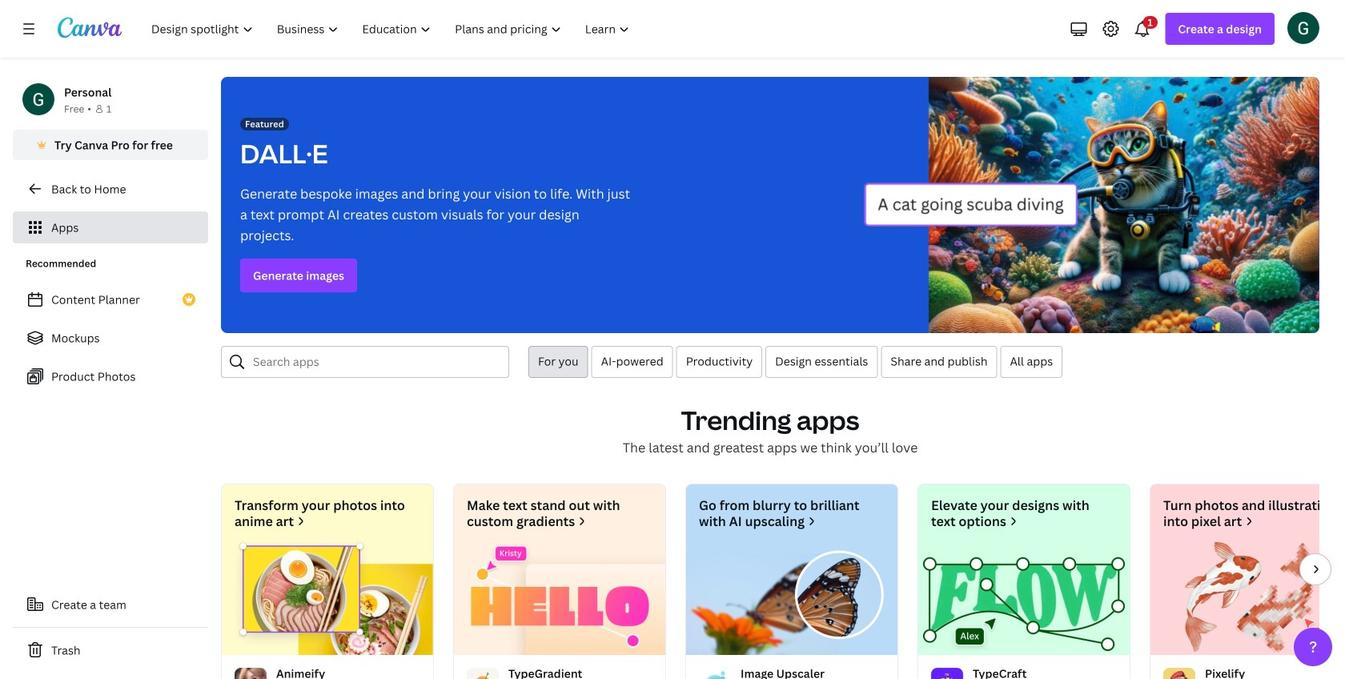 Task type: vqa. For each thing, say whether or not it's contained in the screenshot.
Pixelify image
yes



Task type: locate. For each thing, give the bounding box(es) containing it.
an image with a cursor next to a text box containing the prompt "a cat going scuba diving" to generate an image. the generated image of a cat doing scuba diving is behind the text box. image
[[864, 77, 1320, 333]]

animeify image
[[222, 542, 433, 655]]

list
[[13, 284, 208, 393]]

Input field to search for apps search field
[[253, 347, 499, 377]]



Task type: describe. For each thing, give the bounding box(es) containing it.
pixelify image
[[1151, 542, 1346, 655]]

typegradient image
[[454, 542, 666, 655]]

top level navigation element
[[141, 13, 644, 45]]

typecraft image
[[919, 542, 1130, 655]]

greg robinson image
[[1288, 12, 1320, 44]]

image upscaler image
[[687, 542, 898, 655]]



